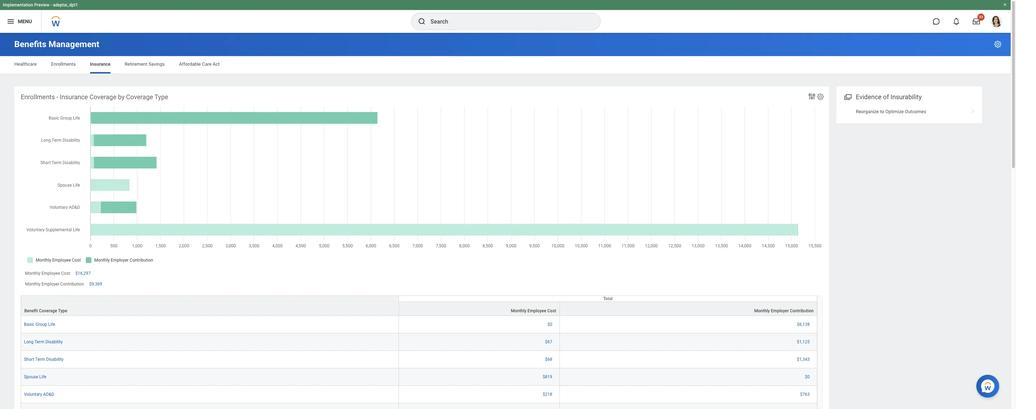 Task type: locate. For each thing, give the bounding box(es) containing it.
0 horizontal spatial contribution
[[60, 282, 84, 287]]

$0 up $763 'button'
[[805, 375, 810, 380]]

0 vertical spatial enrollments
[[51, 61, 76, 67]]

0 horizontal spatial type
[[58, 309, 67, 314]]

$67 button
[[545, 340, 553, 346]]

1 vertical spatial type
[[58, 309, 67, 314]]

basic
[[24, 323, 34, 328]]

1 horizontal spatial monthly employee cost
[[511, 309, 556, 314]]

1 vertical spatial monthly employee cost
[[511, 309, 556, 314]]

$1,343
[[797, 358, 810, 363]]

life
[[48, 323, 55, 328], [39, 375, 46, 380]]

$0 button
[[547, 322, 553, 328], [805, 375, 811, 381]]

enrollments - insurance coverage by coverage type element
[[14, 87, 829, 410]]

6 row from the top
[[21, 369, 817, 387]]

0 vertical spatial contribution
[[60, 282, 84, 287]]

term for long
[[34, 340, 44, 345]]

employee up $67
[[528, 309, 546, 314]]

insurance
[[90, 61, 111, 67], [60, 93, 88, 101]]

1 vertical spatial $0
[[805, 375, 810, 380]]

employee
[[41, 271, 60, 276], [528, 309, 546, 314]]

0 horizontal spatial -
[[50, 3, 52, 8]]

0 vertical spatial life
[[48, 323, 55, 328]]

menu group image
[[843, 92, 852, 102]]

$9,369 button
[[89, 282, 103, 288]]

management
[[49, 39, 99, 49]]

$16,297 button
[[75, 271, 92, 277]]

0 vertical spatial disability
[[45, 340, 63, 345]]

monthly employer contribution
[[25, 282, 84, 287], [754, 309, 814, 314]]

insurance inside enrollments - insurance coverage by coverage type 'element'
[[60, 93, 88, 101]]

coverage left by
[[89, 93, 116, 101]]

monthly employee cost up $67
[[511, 309, 556, 314]]

1 vertical spatial cost
[[547, 309, 556, 314]]

0 horizontal spatial coverage
[[39, 309, 57, 314]]

contribution down $16,297
[[60, 282, 84, 287]]

1 vertical spatial monthly employer contribution
[[754, 309, 814, 314]]

insurability
[[891, 93, 922, 101]]

enrollments inside 'element'
[[21, 93, 55, 101]]

term right long
[[34, 340, 44, 345]]

tab list containing healthcare
[[7, 56, 1004, 74]]

$0 up $67 button
[[547, 323, 552, 328]]

enrollments
[[51, 61, 76, 67], [21, 93, 55, 101]]

1 row from the top
[[21, 296, 817, 317]]

5 row from the top
[[21, 352, 817, 369]]

short term disability link
[[24, 356, 64, 363]]

employer
[[41, 282, 59, 287], [771, 309, 789, 314]]

close environment banner image
[[1003, 3, 1007, 7]]

type inside benefit coverage type "popup button"
[[58, 309, 67, 314]]

term right the short at the left bottom
[[35, 358, 45, 363]]

$763 button
[[800, 392, 811, 398]]

coverage up group
[[39, 309, 57, 314]]

1 vertical spatial enrollments
[[21, 93, 55, 101]]

0 horizontal spatial life
[[39, 375, 46, 380]]

life right the spouse
[[39, 375, 46, 380]]

profile logan mcneil image
[[991, 16, 1002, 29]]

1 horizontal spatial employee
[[528, 309, 546, 314]]

evidence of insurability
[[856, 93, 922, 101]]

coverage inside "popup button"
[[39, 309, 57, 314]]

benefits
[[14, 39, 46, 49]]

0 horizontal spatial employee
[[41, 271, 60, 276]]

2 row from the top
[[21, 302, 817, 317]]

benefit coverage type
[[24, 309, 67, 314]]

0 vertical spatial -
[[50, 3, 52, 8]]

cost up $67 button
[[547, 309, 556, 314]]

cost
[[61, 271, 70, 276], [547, 309, 556, 314]]

benefits management
[[14, 39, 99, 49]]

enrollments down healthcare at the left top
[[21, 93, 55, 101]]

disability
[[45, 340, 63, 345], [46, 358, 64, 363]]

1 vertical spatial employer
[[771, 309, 789, 314]]

chevron right image
[[969, 107, 978, 114]]

$68
[[545, 358, 552, 363]]

disability for long term disability
[[45, 340, 63, 345]]

1 cell from the left
[[399, 404, 560, 410]]

$16,297
[[75, 271, 91, 276]]

voluntary ad&d link
[[24, 391, 54, 398]]

row
[[21, 296, 817, 317], [21, 302, 817, 317], [21, 317, 817, 334], [21, 334, 817, 352], [21, 352, 817, 369], [21, 369, 817, 387], [21, 387, 817, 404], [21, 404, 817, 410]]

$0 button up $67 button
[[547, 322, 553, 328]]

type
[[154, 93, 168, 101], [58, 309, 67, 314]]

1 vertical spatial employee
[[528, 309, 546, 314]]

term for short
[[35, 358, 45, 363]]

1 horizontal spatial cost
[[547, 309, 556, 314]]

coverage
[[89, 93, 116, 101], [126, 93, 153, 101], [39, 309, 57, 314]]

$218
[[543, 393, 552, 398]]

8 row from the top
[[21, 404, 817, 410]]

employee left $16,297
[[41, 271, 60, 276]]

group
[[36, 323, 47, 328]]

long term disability link
[[24, 339, 63, 345]]

0 vertical spatial employee
[[41, 271, 60, 276]]

Search Workday  search field
[[430, 14, 586, 29]]

monthly employee cost left $16,297
[[25, 271, 70, 276]]

monthly employer contribution button
[[560, 303, 817, 316]]

$6,138
[[797, 323, 810, 328]]

1 horizontal spatial employer
[[771, 309, 789, 314]]

monthly employer contribution up benefit coverage type
[[25, 282, 84, 287]]

1 vertical spatial disability
[[46, 358, 64, 363]]

cost left $16,297
[[61, 271, 70, 276]]

0 vertical spatial term
[[34, 340, 44, 345]]

contribution up $6,138
[[790, 309, 814, 314]]

0 horizontal spatial $0 button
[[547, 322, 553, 328]]

contribution inside monthly employer contribution popup button
[[790, 309, 814, 314]]

33
[[979, 15, 983, 19]]

$218 button
[[543, 392, 553, 398]]

type down savings
[[154, 93, 168, 101]]

3 row from the top
[[21, 317, 817, 334]]

0 horizontal spatial monthly employee cost
[[25, 271, 70, 276]]

tab list
[[7, 56, 1004, 74]]

contribution
[[60, 282, 84, 287], [790, 309, 814, 314]]

1 vertical spatial $0 button
[[805, 375, 811, 381]]

spouse
[[24, 375, 38, 380]]

benefits management main content
[[0, 33, 1011, 410]]

0 vertical spatial $0
[[547, 323, 552, 328]]

row containing basic group life
[[21, 317, 817, 334]]

term inside "link"
[[34, 340, 44, 345]]

disability up "short term disability" link at bottom
[[45, 340, 63, 345]]

voluntary
[[24, 393, 42, 398]]

-
[[50, 3, 52, 8], [56, 93, 58, 101]]

0 horizontal spatial insurance
[[60, 93, 88, 101]]

1 horizontal spatial -
[[56, 93, 58, 101]]

1 vertical spatial insurance
[[60, 93, 88, 101]]

1 vertical spatial life
[[39, 375, 46, 380]]

1 vertical spatial -
[[56, 93, 58, 101]]

monthly
[[25, 271, 40, 276], [25, 282, 40, 287], [511, 309, 526, 314], [754, 309, 770, 314]]

monthly employer contribution up $6,138
[[754, 309, 814, 314]]

short term disability
[[24, 358, 64, 363]]

monthly inside popup button
[[754, 309, 770, 314]]

enrollments down benefits management
[[51, 61, 76, 67]]

disability inside "link"
[[45, 340, 63, 345]]

1 vertical spatial term
[[35, 358, 45, 363]]

short
[[24, 358, 34, 363]]

coverage right by
[[126, 93, 153, 101]]

term
[[34, 340, 44, 345], [35, 358, 45, 363]]

0 vertical spatial employer
[[41, 282, 59, 287]]

4 row from the top
[[21, 334, 817, 352]]

7 row from the top
[[21, 387, 817, 404]]

$6,138 button
[[797, 322, 811, 328]]

0 vertical spatial cost
[[61, 271, 70, 276]]

1 horizontal spatial monthly employer contribution
[[754, 309, 814, 314]]

1 vertical spatial contribution
[[790, 309, 814, 314]]

disability down long term disability
[[46, 358, 64, 363]]

$819
[[543, 375, 552, 380]]

total button
[[399, 297, 817, 302]]

spouse life link
[[24, 374, 46, 380]]

cell
[[399, 404, 560, 410], [560, 404, 817, 410]]

monthly employee cost
[[25, 271, 70, 276], [511, 309, 556, 314]]

0 vertical spatial insurance
[[90, 61, 111, 67]]

1 horizontal spatial type
[[154, 93, 168, 101]]

0 horizontal spatial monthly employer contribution
[[25, 282, 84, 287]]

type right benefit
[[58, 309, 67, 314]]

employee inside monthly employee cost popup button
[[528, 309, 546, 314]]

reorganize to optimize outcomes
[[856, 109, 926, 114]]

0 vertical spatial $0 button
[[547, 322, 553, 328]]

$819 button
[[543, 375, 553, 381]]

retirement savings
[[125, 61, 165, 67]]

1 horizontal spatial contribution
[[790, 309, 814, 314]]

long
[[24, 340, 33, 345]]

employer inside monthly employer contribution popup button
[[771, 309, 789, 314]]

evidence
[[856, 93, 882, 101]]

life right group
[[48, 323, 55, 328]]

$0 button up $763 'button'
[[805, 375, 811, 381]]

1 horizontal spatial coverage
[[89, 93, 116, 101]]

1 horizontal spatial life
[[48, 323, 55, 328]]

$0
[[547, 323, 552, 328], [805, 375, 810, 380]]



Task type: describe. For each thing, give the bounding box(es) containing it.
affordable
[[179, 61, 201, 67]]

menu button
[[0, 10, 41, 33]]

ad&d
[[43, 393, 54, 398]]

basic group life
[[24, 323, 55, 328]]

affordable care act
[[179, 61, 220, 67]]

menu banner
[[0, 0, 1011, 33]]

- inside 'menu' banner
[[50, 3, 52, 8]]

reorganize
[[856, 109, 879, 114]]

act
[[213, 61, 220, 67]]

0 horizontal spatial cost
[[61, 271, 70, 276]]

basic group life link
[[24, 321, 55, 328]]

0 vertical spatial type
[[154, 93, 168, 101]]

0 horizontal spatial $0
[[547, 323, 552, 328]]

menu
[[18, 18, 32, 24]]

0 vertical spatial monthly employer contribution
[[25, 282, 84, 287]]

2 cell from the left
[[560, 404, 817, 410]]

spouse life
[[24, 375, 46, 380]]

0 horizontal spatial employer
[[41, 282, 59, 287]]

$1,125 button
[[797, 340, 811, 346]]

healthcare
[[14, 61, 37, 67]]

long term disability
[[24, 340, 63, 345]]

$1,125
[[797, 340, 810, 345]]

retirement
[[125, 61, 147, 67]]

care
[[202, 61, 212, 67]]

enrollments for enrollments - insurance coverage by coverage type
[[21, 93, 55, 101]]

configure and view chart data image
[[808, 92, 816, 101]]

monthly employee cost inside popup button
[[511, 309, 556, 314]]

by
[[118, 93, 125, 101]]

to
[[880, 109, 884, 114]]

1 horizontal spatial insurance
[[90, 61, 111, 67]]

adeptai_dpt1
[[53, 3, 78, 8]]

$763
[[800, 393, 810, 398]]

$68 button
[[545, 357, 553, 363]]

preview
[[34, 3, 49, 8]]

- inside 'element'
[[56, 93, 58, 101]]

cost inside popup button
[[547, 309, 556, 314]]

configure this page image
[[994, 40, 1002, 49]]

outcomes
[[905, 109, 926, 114]]

2 horizontal spatial coverage
[[126, 93, 153, 101]]

row containing long term disability
[[21, 334, 817, 352]]

tab list inside benefits management main content
[[7, 56, 1004, 74]]

1 horizontal spatial $0 button
[[805, 375, 811, 381]]

search image
[[418, 17, 426, 26]]

row containing voluntary ad&d
[[21, 387, 817, 404]]

configure enrollments - insurance coverage by coverage type image
[[817, 93, 824, 101]]

monthly employee cost button
[[399, 303, 559, 316]]

implementation preview -   adeptai_dpt1
[[3, 3, 78, 8]]

enrollments - insurance coverage by coverage type
[[21, 93, 168, 101]]

row containing short term disability
[[21, 352, 817, 369]]

row containing spouse life
[[21, 369, 817, 387]]

33 button
[[969, 14, 985, 29]]

row containing total
[[21, 296, 817, 317]]

benefit coverage type button
[[21, 297, 399, 316]]

$9,369
[[89, 282, 102, 287]]

$67
[[545, 340, 552, 345]]

disability for short term disability
[[46, 358, 64, 363]]

0 vertical spatial monthly employee cost
[[25, 271, 70, 276]]

of
[[883, 93, 889, 101]]

total
[[603, 297, 613, 302]]

reorganize to optimize outcomes link
[[836, 104, 982, 119]]

optimize
[[885, 109, 904, 114]]

implementation
[[3, 3, 33, 8]]

monthly inside popup button
[[511, 309, 526, 314]]

benefit
[[24, 309, 38, 314]]

1 horizontal spatial $0
[[805, 375, 810, 380]]

voluntary ad&d
[[24, 393, 54, 398]]

inbox large image
[[973, 18, 980, 25]]

justify image
[[6, 17, 15, 26]]

savings
[[149, 61, 165, 67]]

monthly employer contribution inside popup button
[[754, 309, 814, 314]]

row containing monthly employee cost
[[21, 302, 817, 317]]

$1,343 button
[[797, 357, 811, 363]]

enrollments for enrollments
[[51, 61, 76, 67]]

notifications large image
[[953, 18, 960, 25]]



Task type: vqa. For each thing, say whether or not it's contained in the screenshot.
Term for Long
yes



